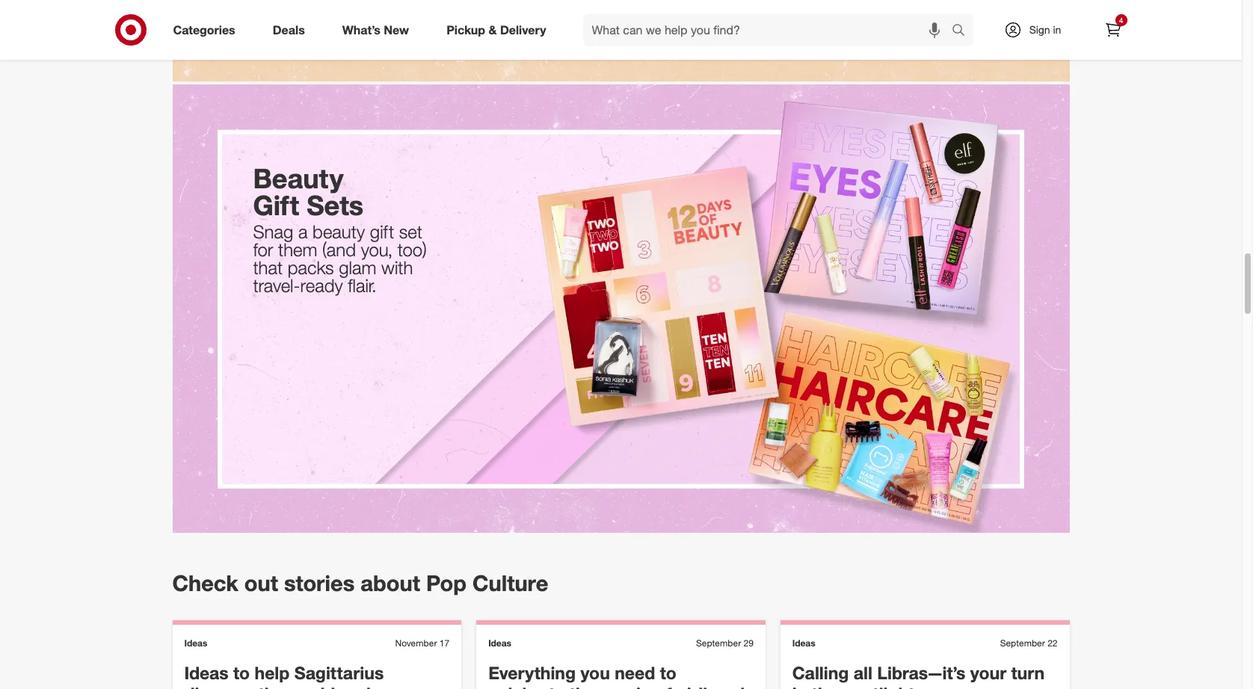 Task type: vqa. For each thing, say whether or not it's contained in the screenshot.
all in the right of the page
yes



Task type: locate. For each thing, give the bounding box(es) containing it.
pickup & delivery link
[[434, 13, 565, 46]]

ideas for everything you need to celebrate the magic of girlhood.
[[488, 638, 511, 649]]

1 horizontal spatial to
[[660, 662, 677, 683]]

celebrate
[[488, 684, 565, 689]]

in
[[1053, 23, 1061, 36], [792, 684, 807, 689]]

september for calling all libras—it's your turn in the spotlight.
[[1000, 638, 1045, 649]]

november
[[395, 638, 437, 649]]

libras—it's
[[877, 662, 966, 683]]

discover
[[184, 684, 254, 689]]

17
[[440, 638, 450, 649]]

flair.
[[348, 275, 377, 297]]

glam
[[339, 257, 376, 279]]

deals
[[273, 22, 305, 37]]

ideas
[[184, 638, 207, 649], [488, 638, 511, 649], [792, 638, 816, 649], [184, 662, 229, 683]]

gift
[[253, 189, 299, 222]]

the down help
[[258, 684, 285, 689]]

world
[[289, 684, 335, 689]]

magic
[[601, 684, 651, 689]]

to up of at bottom right
[[660, 662, 677, 683]]

beauty
[[253, 162, 343, 195]]

ideas for calling all libras—it's your turn in the spotlight.
[[792, 638, 816, 649]]

0 horizontal spatial september
[[696, 638, 741, 649]]

about
[[361, 570, 420, 597]]

the down calling
[[812, 684, 838, 689]]

1 horizontal spatial in
[[1053, 23, 1061, 36]]

the down you
[[570, 684, 596, 689]]

2 horizontal spatial the
[[812, 684, 838, 689]]

september left "29" at right bottom
[[696, 638, 741, 649]]

beauty gift sets snag a beauty gift set for them (and you, too) that packs glam with travel-ready flair.
[[253, 162, 432, 297]]

need
[[615, 662, 655, 683]]

(and
[[322, 239, 356, 261]]

the inside everything you need to celebrate the magic of girlhood.
[[570, 684, 596, 689]]

of
[[655, 684, 672, 689]]

2 to from the left
[[660, 662, 677, 683]]

a
[[298, 221, 308, 243]]

1 horizontal spatial september
[[1000, 638, 1045, 649]]

snag
[[253, 221, 293, 243]]

1 horizontal spatial the
[[570, 684, 596, 689]]

3 the from the left
[[812, 684, 838, 689]]

check
[[172, 570, 238, 597]]

4
[[1119, 16, 1123, 25]]

categories
[[173, 22, 235, 37]]

september 22
[[1000, 638, 1058, 649]]

check out stories about pop culture
[[172, 570, 548, 597]]

in right sign
[[1053, 23, 1061, 36]]

september
[[696, 638, 741, 649], [1000, 638, 1045, 649]]

ideas to help sagittarius discover the world an
[[184, 662, 384, 689]]

to up discover
[[233, 662, 250, 683]]

you
[[581, 662, 610, 683]]

too)
[[398, 239, 427, 261]]

0 horizontal spatial the
[[258, 684, 285, 689]]

for
[[253, 239, 273, 261]]

1 september from the left
[[696, 638, 741, 649]]

november 17
[[395, 638, 450, 649]]

1 to from the left
[[233, 662, 250, 683]]

ready
[[300, 275, 343, 297]]

0 horizontal spatial in
[[792, 684, 807, 689]]

ideas inside ideas to help sagittarius discover the world an
[[184, 662, 229, 683]]

0 horizontal spatial to
[[233, 662, 250, 683]]

you,
[[361, 239, 393, 261]]

in down calling
[[792, 684, 807, 689]]

to
[[233, 662, 250, 683], [660, 662, 677, 683]]

search button
[[945, 13, 981, 49]]

2 the from the left
[[570, 684, 596, 689]]

pickup & delivery
[[447, 22, 546, 37]]

2 september from the left
[[1000, 638, 1045, 649]]

&
[[489, 22, 497, 37]]

them
[[278, 239, 317, 261]]

beauty
[[313, 221, 365, 243]]

september up turn
[[1000, 638, 1045, 649]]

delivery
[[500, 22, 546, 37]]

pickup
[[447, 22, 485, 37]]

the
[[258, 684, 285, 689], [570, 684, 596, 689], [812, 684, 838, 689]]

to inside ideas to help sagittarius discover the world an
[[233, 662, 250, 683]]

the inside ideas to help sagittarius discover the world an
[[258, 684, 285, 689]]

ceramic cookware collection - figmint™, dual sided terry kitchen towel blue/cream - figmint™, 6pc stainless steel measuring spoons champagne - figmint™, 5.5qt enamel dutch oven sage green - figmint™, 4pc wood/nylon kitchen utensil set brown - figmint™, ceramic vinegar pour bottle cream - figmint™, 14"x14" end grain acacia wood cutting board natural - figmint™ image
[[172, 0, 1070, 82]]

1 the from the left
[[258, 684, 285, 689]]

the inside calling all libras—it's your turn in the spotlight.
[[812, 684, 838, 689]]

1 vertical spatial in
[[792, 684, 807, 689]]



Task type: describe. For each thing, give the bounding box(es) containing it.
everything you need to celebrate the magic of girlhood.
[[488, 662, 749, 689]]

sign in
[[1029, 23, 1061, 36]]

calling all libras—it's your turn in the spotlight.
[[792, 662, 1045, 689]]

gift
[[370, 221, 394, 243]]

turn
[[1011, 662, 1045, 683]]

29
[[744, 638, 754, 649]]

sign
[[1029, 23, 1050, 36]]

with
[[381, 257, 413, 279]]

stories
[[284, 570, 355, 597]]

travel-
[[253, 275, 300, 297]]

categories link
[[160, 13, 254, 46]]

out
[[244, 570, 278, 597]]

set
[[399, 221, 422, 243]]

new
[[384, 22, 409, 37]]

the for to
[[258, 684, 285, 689]]

girlhood.
[[676, 684, 749, 689]]

the for you
[[570, 684, 596, 689]]

culture
[[473, 570, 548, 597]]

everything
[[488, 662, 576, 683]]

12 days of beauty cosmetic gift set - 12ct, eye cosmetics gift set - 7ct, hair volumizers gift set - 9ct image
[[172, 85, 1070, 533]]

calling
[[792, 662, 849, 683]]

0 vertical spatial in
[[1053, 23, 1061, 36]]

4 link
[[1097, 13, 1129, 46]]

packs
[[288, 257, 334, 279]]

22
[[1048, 638, 1058, 649]]

what's new
[[342, 22, 409, 37]]

What can we help you find? suggestions appear below search field
[[583, 13, 955, 46]]

ideas for ideas to help sagittarius discover the world an
[[184, 638, 207, 649]]

sagittarius
[[294, 662, 384, 683]]

sign in link
[[991, 13, 1085, 46]]

sets
[[307, 189, 364, 222]]

spotlight.
[[843, 684, 920, 689]]

deals link
[[260, 13, 324, 46]]

that
[[253, 257, 283, 279]]

search
[[945, 24, 981, 39]]

help
[[255, 662, 290, 683]]

all
[[854, 662, 873, 683]]

your
[[970, 662, 1007, 683]]

to inside everything you need to celebrate the magic of girlhood.
[[660, 662, 677, 683]]

september for everything you need to celebrate the magic of girlhood.
[[696, 638, 741, 649]]

september 29
[[696, 638, 754, 649]]

what's
[[342, 22, 381, 37]]

in inside calling all libras—it's your turn in the spotlight.
[[792, 684, 807, 689]]

what's new link
[[330, 13, 428, 46]]

pop
[[426, 570, 467, 597]]



